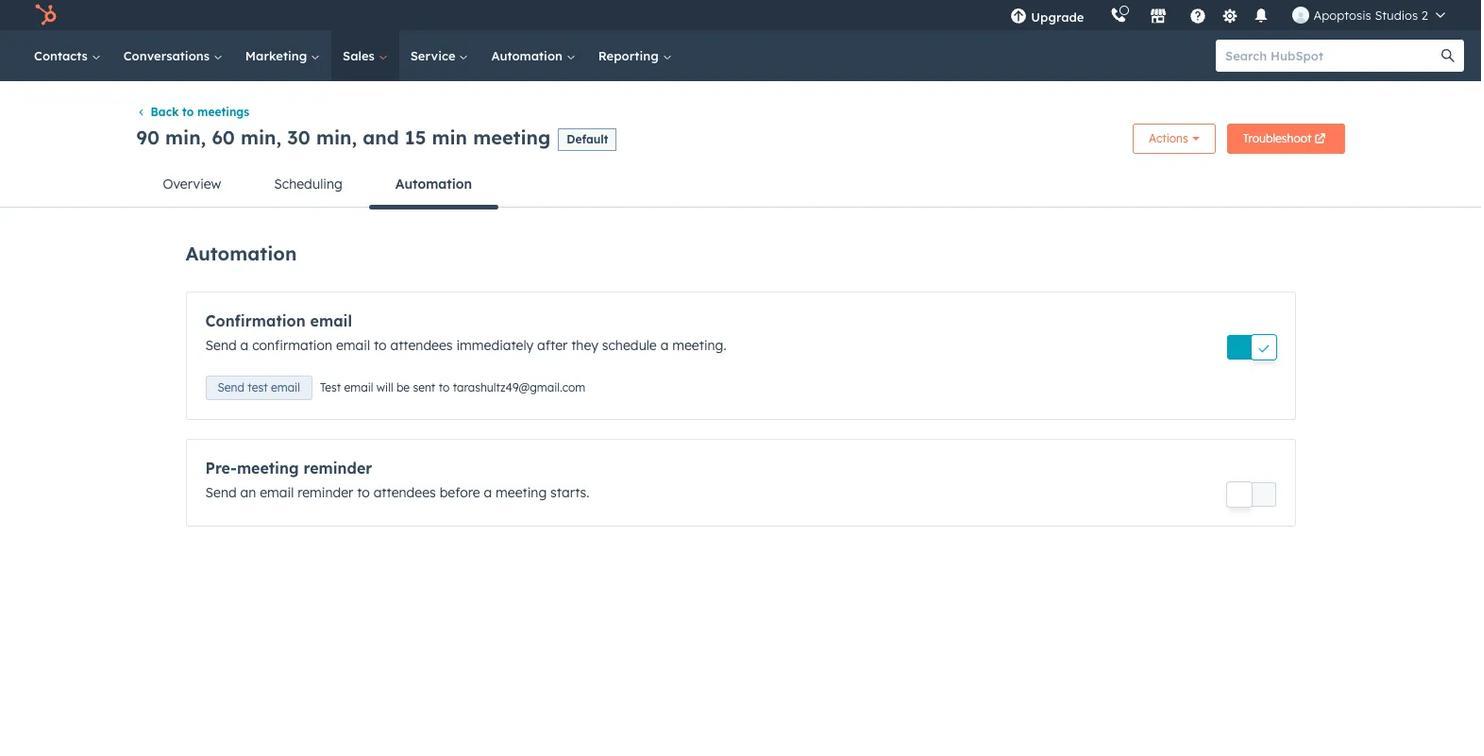 Task type: describe. For each thing, give the bounding box(es) containing it.
confirmation email
[[205, 312, 352, 331]]

service
[[410, 48, 459, 63]]

send a confirmation email to attendees immediately after they schedule a meeting.
[[205, 337, 727, 354]]

confirmation
[[205, 312, 306, 331]]

1 min, from the left
[[165, 126, 206, 149]]

calling icon button
[[1103, 3, 1136, 27]]

1 vertical spatial reminder
[[298, 485, 353, 502]]

30
[[287, 126, 311, 149]]

marketplaces image
[[1151, 8, 1168, 25]]

send for send test email
[[218, 381, 244, 395]]

to down pre-meeting reminder
[[357, 485, 370, 502]]

0 horizontal spatial a
[[240, 337, 249, 354]]

before
[[440, 485, 480, 502]]

email up test
[[336, 337, 370, 354]]

email up confirmation
[[310, 312, 352, 331]]

send for send a confirmation email to attendees immediately after they schedule a meeting.
[[205, 337, 237, 354]]

automation link
[[480, 30, 587, 81]]

will
[[377, 381, 393, 395]]

they
[[571, 337, 599, 354]]

marketplaces button
[[1139, 0, 1179, 30]]

0 vertical spatial reminder
[[304, 459, 372, 478]]

90 min, 60 min, 30 min, and 15 min meeting
[[136, 126, 551, 149]]

attendees for immediately
[[390, 337, 453, 354]]

min
[[432, 126, 468, 149]]

contacts link
[[23, 30, 112, 81]]

help button
[[1183, 0, 1215, 30]]

be
[[397, 381, 410, 395]]

actions
[[1149, 132, 1189, 146]]

and
[[363, 126, 399, 149]]

hubspot link
[[23, 4, 71, 26]]

sent
[[413, 381, 436, 395]]

after
[[537, 337, 568, 354]]

troubleshoot
[[1243, 132, 1312, 146]]

scheduling
[[274, 176, 343, 193]]

troubleshoot link
[[1227, 124, 1345, 154]]

meeting.
[[673, 337, 727, 354]]

actions button
[[1133, 124, 1216, 154]]

1 vertical spatial meeting
[[237, 459, 299, 478]]

marketing
[[245, 48, 311, 63]]

pre-
[[205, 459, 237, 478]]

scheduling button
[[248, 162, 369, 207]]

attendees for before
[[374, 485, 436, 502]]

search image
[[1442, 49, 1455, 62]]

automation inside button
[[396, 176, 472, 193]]

to right back
[[182, 105, 194, 119]]

upgrade image
[[1011, 8, 1028, 25]]

2 horizontal spatial a
[[661, 337, 669, 354]]

apoptosis studios 2 button
[[1282, 0, 1457, 30]]

default
[[567, 132, 609, 146]]

calling icon image
[[1111, 8, 1128, 25]]

back to meetings
[[151, 105, 249, 119]]

Search HubSpot search field
[[1216, 40, 1448, 72]]

email left will
[[344, 381, 373, 395]]

0 vertical spatial automation
[[491, 48, 566, 63]]

send test email
[[218, 381, 300, 395]]



Task type: vqa. For each thing, say whether or not it's contained in the screenshot.
the topmost the attendees
yes



Task type: locate. For each thing, give the bounding box(es) containing it.
tara schultz image
[[1293, 7, 1310, 24]]

min,
[[165, 126, 206, 149], [241, 126, 282, 149], [316, 126, 357, 149]]

tarashultz49@gmail.com
[[453, 381, 586, 395]]

menu item
[[1098, 0, 1102, 30]]

reminder down pre-meeting reminder
[[298, 485, 353, 502]]

send left test
[[218, 381, 244, 395]]

min, down "back to meetings" button
[[165, 126, 206, 149]]

60
[[212, 126, 235, 149]]

attendees
[[390, 337, 453, 354], [374, 485, 436, 502]]

apoptosis studios 2
[[1314, 8, 1429, 23]]

0 horizontal spatial automation
[[186, 242, 297, 266]]

marketing link
[[234, 30, 332, 81]]

a down confirmation
[[240, 337, 249, 354]]

attendees up "sent"
[[390, 337, 453, 354]]

test email will be sent to tarashultz49@gmail.com
[[320, 381, 586, 395]]

conversations
[[123, 48, 213, 63]]

confirmation
[[252, 337, 332, 354]]

reporting
[[598, 48, 662, 63]]

apoptosis
[[1314, 8, 1372, 23]]

1 vertical spatial attendees
[[374, 485, 436, 502]]

0 horizontal spatial min,
[[165, 126, 206, 149]]

settings image
[[1222, 8, 1239, 25]]

send inside button
[[218, 381, 244, 395]]

automation
[[491, 48, 566, 63], [396, 176, 472, 193], [186, 242, 297, 266]]

overview
[[163, 176, 221, 193]]

90
[[136, 126, 160, 149]]

back
[[151, 105, 179, 119]]

send an email reminder to attendees before a meeting starts.
[[205, 485, 590, 502]]

test
[[248, 381, 268, 395]]

3 min, from the left
[[316, 126, 357, 149]]

automation down min
[[396, 176, 472, 193]]

an
[[240, 485, 256, 502]]

hubspot image
[[34, 4, 57, 26]]

sales link
[[332, 30, 399, 81]]

automation right service link
[[491, 48, 566, 63]]

15
[[405, 126, 426, 149]]

0 vertical spatial attendees
[[390, 337, 453, 354]]

0 vertical spatial send
[[205, 337, 237, 354]]

email right test
[[271, 381, 300, 395]]

search button
[[1433, 40, 1465, 72]]

2 vertical spatial send
[[205, 485, 237, 502]]

meeting inside banner
[[473, 126, 551, 149]]

starts.
[[551, 485, 590, 502]]

send down pre-
[[205, 485, 237, 502]]

contacts
[[34, 48, 91, 63]]

min, left 30
[[241, 126, 282, 149]]

meeting up an
[[237, 459, 299, 478]]

a right before
[[484, 485, 492, 502]]

email inside send test email button
[[271, 381, 300, 395]]

1 horizontal spatial a
[[484, 485, 492, 502]]

back to meetings button
[[136, 105, 249, 119]]

send down confirmation
[[205, 337, 237, 354]]

a left meeting.
[[661, 337, 669, 354]]

2 vertical spatial automation
[[186, 242, 297, 266]]

menu containing apoptosis studios 2
[[998, 0, 1459, 30]]

automation up confirmation
[[186, 242, 297, 266]]

1 vertical spatial automation
[[396, 176, 472, 193]]

service link
[[399, 30, 480, 81]]

pre-meeting reminder
[[205, 459, 372, 478]]

to up will
[[374, 337, 387, 354]]

automation button
[[369, 162, 499, 209]]

send test email button
[[205, 376, 312, 401]]

2 horizontal spatial automation
[[491, 48, 566, 63]]

send for send an email reminder to attendees before a meeting starts.
[[205, 485, 237, 502]]

a
[[240, 337, 249, 354], [661, 337, 669, 354], [484, 485, 492, 502]]

meeting
[[473, 126, 551, 149], [237, 459, 299, 478], [496, 485, 547, 502]]

notifications image
[[1254, 8, 1271, 25]]

help image
[[1190, 8, 1207, 25]]

test
[[320, 381, 341, 395]]

1 vertical spatial send
[[218, 381, 244, 395]]

conversations link
[[112, 30, 234, 81]]

schedule
[[602, 337, 657, 354]]

min, right 30
[[316, 126, 357, 149]]

meeting left starts.
[[496, 485, 547, 502]]

send
[[205, 337, 237, 354], [218, 381, 244, 395], [205, 485, 237, 502]]

2 vertical spatial meeting
[[496, 485, 547, 502]]

studios
[[1375, 8, 1419, 23]]

sales
[[343, 48, 378, 63]]

to right "sent"
[[439, 381, 450, 395]]

attendees left before
[[374, 485, 436, 502]]

navigation containing overview
[[136, 162, 1345, 209]]

email down pre-meeting reminder
[[260, 485, 294, 502]]

settings link
[[1219, 5, 1242, 25]]

to
[[182, 105, 194, 119], [374, 337, 387, 354], [439, 381, 450, 395], [357, 485, 370, 502]]

meeting right min
[[473, 126, 551, 149]]

2 min, from the left
[[241, 126, 282, 149]]

meetings
[[197, 105, 249, 119]]

1 horizontal spatial min,
[[241, 126, 282, 149]]

overview button
[[136, 162, 248, 207]]

2
[[1422, 8, 1429, 23]]

upgrade
[[1032, 9, 1085, 25]]

reminder
[[304, 459, 372, 478], [298, 485, 353, 502]]

90 min, 60 min, 30 min, and 15 min meeting banner
[[136, 118, 1345, 162]]

reminder up send an email reminder to attendees before a meeting starts. at the left of page
[[304, 459, 372, 478]]

1 horizontal spatial automation
[[396, 176, 472, 193]]

notifications button
[[1246, 0, 1278, 30]]

0 vertical spatial meeting
[[473, 126, 551, 149]]

email
[[310, 312, 352, 331], [336, 337, 370, 354], [271, 381, 300, 395], [344, 381, 373, 395], [260, 485, 294, 502]]

menu
[[998, 0, 1459, 30]]

navigation
[[136, 162, 1345, 209]]

immediately
[[457, 337, 534, 354]]

reporting link
[[587, 30, 683, 81]]

2 horizontal spatial min,
[[316, 126, 357, 149]]



